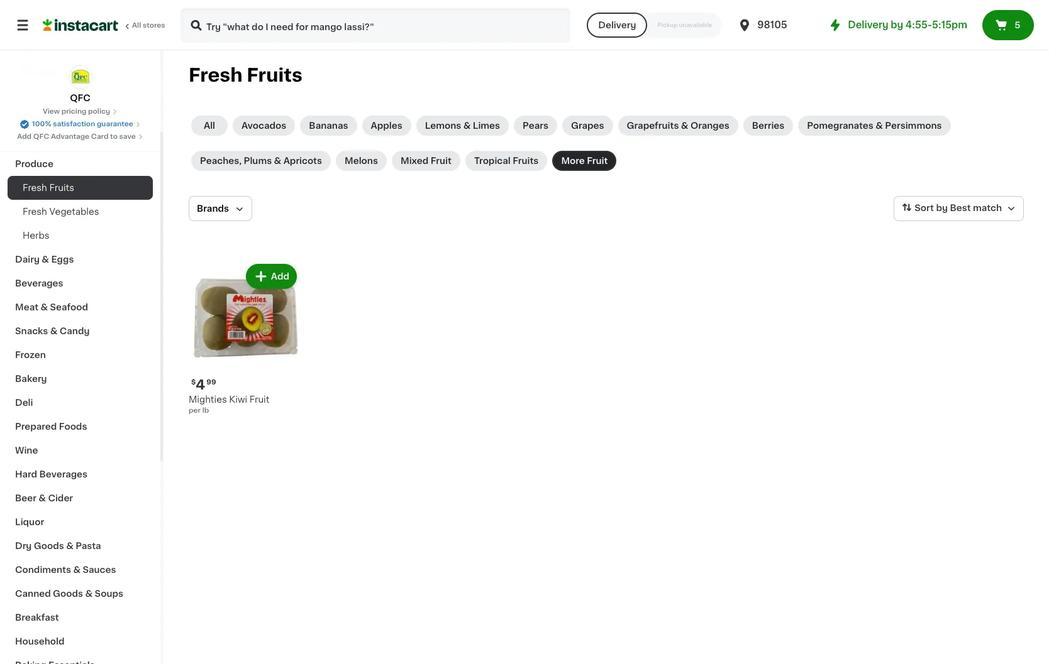 Task type: describe. For each thing, give the bounding box(es) containing it.
apples
[[371, 121, 402, 130]]

fresh fruits inside "link"
[[23, 184, 74, 192]]

0 vertical spatial fruits
[[247, 66, 302, 84]]

add for add qfc advantage card to save
[[17, 133, 32, 140]]

brands
[[197, 204, 229, 213]]

service type group
[[587, 13, 722, 38]]

fresh vegetables
[[23, 208, 99, 216]]

household link
[[8, 630, 153, 654]]

fresh for fresh vegetables link
[[23, 208, 47, 216]]

& for candy
[[50, 327, 57, 336]]

qfc logo image
[[68, 65, 92, 89]]

& for seafood
[[41, 303, 48, 312]]

it
[[55, 42, 61, 51]]

dairy & eggs
[[15, 255, 74, 264]]

cider
[[48, 494, 73, 503]]

100%
[[32, 121, 51, 128]]

delivery by 4:55-5:15pm link
[[828, 18, 967, 33]]

liquor link
[[8, 511, 153, 535]]

0 vertical spatial fresh
[[189, 66, 242, 84]]

prepared foods link
[[8, 415, 153, 439]]

guarantee
[[97, 121, 133, 128]]

pasta
[[76, 542, 101, 551]]

hard beverages link
[[8, 463, 153, 487]]

all for all stores
[[132, 22, 141, 29]]

mixed fruit link
[[392, 151, 460, 171]]

5 button
[[982, 10, 1034, 40]]

1 vertical spatial qfc
[[33, 133, 49, 140]]

buy it again
[[35, 42, 88, 51]]

dry goods & pasta
[[15, 542, 101, 551]]

more
[[561, 157, 585, 165]]

brands button
[[189, 196, 252, 221]]

$ 4 99
[[191, 379, 216, 392]]

more fruit link
[[552, 151, 617, 171]]

& for eggs
[[42, 255, 49, 264]]

& for persimmons
[[876, 121, 883, 130]]

condiments & sauces
[[15, 566, 116, 575]]

herbs link
[[8, 224, 153, 248]]

5:15pm
[[932, 20, 967, 30]]

fruits inside "link"
[[49, 184, 74, 192]]

Best match Sort by field
[[894, 196, 1024, 221]]

breakfast
[[15, 614, 59, 623]]

bananas
[[309, 121, 348, 130]]

fresh for "fresh fruits" "link"
[[23, 184, 47, 192]]

deli link
[[8, 391, 153, 415]]

add qfc advantage card to save
[[17, 133, 136, 140]]

$
[[191, 379, 196, 386]]

best match
[[950, 204, 1002, 213]]

view pricing policy
[[43, 108, 110, 115]]

grapefruits & oranges link
[[618, 116, 738, 136]]

beverages inside beverages link
[[15, 279, 63, 288]]

more fruit
[[561, 157, 608, 165]]

melons
[[345, 157, 378, 165]]

prepared foods
[[15, 423, 87, 431]]

policy
[[88, 108, 110, 115]]

dairy & eggs link
[[8, 248, 153, 272]]

view
[[43, 108, 60, 115]]

bakery
[[15, 375, 47, 384]]

hard
[[15, 470, 37, 479]]

beverages inside hard beverages link
[[39, 470, 87, 479]]

by for sort
[[936, 204, 948, 213]]

deli
[[15, 399, 33, 408]]

thanksgiving
[[15, 136, 75, 145]]

condiments & sauces link
[[8, 559, 153, 582]]

melons link
[[336, 151, 387, 171]]

apricots
[[283, 157, 322, 165]]

stores
[[143, 22, 165, 29]]

lemons & limes link
[[416, 116, 509, 136]]

& for limes
[[463, 121, 471, 130]]

kiwi
[[229, 396, 247, 404]]

98105 button
[[737, 8, 813, 43]]

avocados link
[[233, 116, 295, 136]]

household
[[15, 638, 65, 647]]

by for delivery
[[891, 20, 903, 30]]

pricing
[[61, 108, 86, 115]]

satisfaction
[[53, 121, 95, 128]]

bakery link
[[8, 367, 153, 391]]

sort by
[[915, 204, 948, 213]]

98105
[[757, 20, 787, 30]]

sauces
[[83, 566, 116, 575]]

herbs
[[23, 231, 49, 240]]

plums
[[244, 157, 272, 165]]

& for oranges
[[681, 121, 688, 130]]

peaches,
[[200, 157, 242, 165]]

per
[[189, 408, 201, 414]]

peaches, plums & apricots link
[[191, 151, 331, 171]]

meat & seafood
[[15, 303, 88, 312]]

& for cider
[[39, 494, 46, 503]]

tropical fruits
[[474, 157, 539, 165]]

meat
[[15, 303, 38, 312]]

best
[[950, 204, 971, 213]]



Task type: locate. For each thing, give the bounding box(es) containing it.
delivery for delivery
[[598, 21, 636, 30]]

fresh fruits link
[[8, 176, 153, 200]]

hard beverages
[[15, 470, 87, 479]]

0 horizontal spatial all
[[132, 22, 141, 29]]

dry goods & pasta link
[[8, 535, 153, 559]]

delivery button
[[587, 13, 647, 38]]

1 vertical spatial fruits
[[513, 157, 539, 165]]

goods down condiments & sauces
[[53, 590, 83, 599]]

& left sauces
[[73, 566, 81, 575]]

1 vertical spatial goods
[[53, 590, 83, 599]]

pomegranates & persimmons link
[[798, 116, 951, 136]]

0 vertical spatial qfc
[[70, 94, 90, 103]]

lists link
[[8, 59, 153, 84]]

buy
[[35, 42, 53, 51]]

fruit inside the more fruit link
[[587, 157, 608, 165]]

fresh inside "link"
[[23, 184, 47, 192]]

0 vertical spatial by
[[891, 20, 903, 30]]

0 horizontal spatial fruits
[[49, 184, 74, 192]]

fruit right mixed
[[431, 157, 452, 165]]

0 horizontal spatial qfc
[[33, 133, 49, 140]]

eggs
[[51, 255, 74, 264]]

recipes link
[[8, 104, 153, 128]]

100% satisfaction guarantee
[[32, 121, 133, 128]]

snacks & candy
[[15, 327, 90, 336]]

fresh down produce
[[23, 184, 47, 192]]

4
[[196, 379, 205, 392]]

100% satisfaction guarantee button
[[20, 117, 141, 130]]

by inside field
[[936, 204, 948, 213]]

fruit right more
[[587, 157, 608, 165]]

save
[[119, 133, 136, 140]]

2 vertical spatial fruits
[[49, 184, 74, 192]]

grapes link
[[562, 116, 613, 136]]

apples link
[[362, 116, 411, 136]]

lemons & limes
[[425, 121, 500, 130]]

add button
[[247, 265, 296, 288]]

fruits
[[247, 66, 302, 84], [513, 157, 539, 165], [49, 184, 74, 192]]

add inside button
[[271, 272, 289, 281]]

fresh up herbs
[[23, 208, 47, 216]]

all link
[[191, 116, 228, 136]]

1 horizontal spatial fresh fruits
[[189, 66, 302, 84]]

& left pasta
[[66, 542, 73, 551]]

oranges
[[691, 121, 729, 130]]

1 vertical spatial add
[[271, 272, 289, 281]]

0 vertical spatial fresh fruits
[[189, 66, 302, 84]]

1 vertical spatial by
[[936, 204, 948, 213]]

canned
[[15, 590, 51, 599]]

beverages down dairy & eggs
[[15, 279, 63, 288]]

by right sort
[[936, 204, 948, 213]]

produce
[[15, 160, 53, 169]]

wine
[[15, 447, 38, 455]]

add qfc advantage card to save link
[[17, 132, 143, 142]]

delivery inside "link"
[[848, 20, 888, 30]]

fruit for more fruit
[[587, 157, 608, 165]]

fruit inside mixed fruit link
[[431, 157, 452, 165]]

snacks & candy link
[[8, 320, 153, 343]]

&
[[463, 121, 471, 130], [681, 121, 688, 130], [876, 121, 883, 130], [274, 157, 281, 165], [42, 255, 49, 264], [41, 303, 48, 312], [50, 327, 57, 336], [39, 494, 46, 503], [66, 542, 73, 551], [73, 566, 81, 575], [85, 590, 93, 599]]

0 horizontal spatial fresh fruits
[[23, 184, 74, 192]]

add for add
[[271, 272, 289, 281]]

by
[[891, 20, 903, 30], [936, 204, 948, 213]]

pears
[[523, 121, 548, 130]]

all for all
[[204, 121, 215, 130]]

& left candy on the left
[[50, 327, 57, 336]]

1 vertical spatial fresh fruits
[[23, 184, 74, 192]]

grapes
[[571, 121, 604, 130]]

meat & seafood link
[[8, 296, 153, 320]]

frozen
[[15, 351, 46, 360]]

beverages up the cider on the left of the page
[[39, 470, 87, 479]]

0 horizontal spatial add
[[17, 133, 32, 140]]

0 vertical spatial all
[[132, 22, 141, 29]]

fruits up fresh vegetables
[[49, 184, 74, 192]]

& left eggs
[[42, 255, 49, 264]]

fruit for mixed fruit
[[431, 157, 452, 165]]

dry
[[15, 542, 32, 551]]

add
[[17, 133, 32, 140], [271, 272, 289, 281]]

1 horizontal spatial fruit
[[431, 157, 452, 165]]

qfc link
[[68, 65, 92, 104]]

& for sauces
[[73, 566, 81, 575]]

0 horizontal spatial by
[[891, 20, 903, 30]]

qfc up view pricing policy link
[[70, 94, 90, 103]]

1 horizontal spatial delivery
[[848, 20, 888, 30]]

Search field
[[181, 9, 569, 42]]

lemons
[[425, 121, 461, 130]]

goods for dry
[[34, 542, 64, 551]]

dairy
[[15, 255, 40, 264]]

& left limes
[[463, 121, 471, 130]]

all stores
[[132, 22, 165, 29]]

frozen link
[[8, 343, 153, 367]]

& right beer
[[39, 494, 46, 503]]

lb
[[202, 408, 209, 414]]

prepared
[[15, 423, 57, 431]]

5
[[1015, 21, 1020, 30]]

qfc down the 100%
[[33, 133, 49, 140]]

fruit right kiwi
[[249, 396, 269, 404]]

4:55-
[[906, 20, 932, 30]]

tropical
[[474, 157, 511, 165]]

mixed
[[401, 157, 428, 165]]

fruits up avocados link
[[247, 66, 302, 84]]

again
[[64, 42, 88, 51]]

1 horizontal spatial add
[[271, 272, 289, 281]]

mixed fruit
[[401, 157, 452, 165]]

& left oranges
[[681, 121, 688, 130]]

berries
[[752, 121, 784, 130]]

grapefruits & oranges
[[627, 121, 729, 130]]

mighties
[[189, 396, 227, 404]]

card
[[91, 133, 108, 140]]

& right plums
[[274, 157, 281, 165]]

0 horizontal spatial fruit
[[249, 396, 269, 404]]

berries link
[[743, 116, 793, 136]]

delivery
[[848, 20, 888, 30], [598, 21, 636, 30]]

mighties kiwi fruit per lb
[[189, 396, 269, 414]]

0 vertical spatial goods
[[34, 542, 64, 551]]

beer
[[15, 494, 36, 503]]

thanksgiving link
[[8, 128, 153, 152]]

goods
[[34, 542, 64, 551], [53, 590, 83, 599]]

pears link
[[514, 116, 557, 136]]

canned goods & soups link
[[8, 582, 153, 606]]

goods up condiments
[[34, 542, 64, 551]]

product group
[[189, 262, 299, 416]]

& left 'soups'
[[85, 590, 93, 599]]

2 horizontal spatial fruit
[[587, 157, 608, 165]]

by inside "link"
[[891, 20, 903, 30]]

by left '4:55-'
[[891, 20, 903, 30]]

1 horizontal spatial fruits
[[247, 66, 302, 84]]

None search field
[[180, 8, 571, 43]]

delivery inside button
[[598, 21, 636, 30]]

bananas link
[[300, 116, 357, 136]]

2 horizontal spatial fruits
[[513, 157, 539, 165]]

grapefruits
[[627, 121, 679, 130]]

1 horizontal spatial qfc
[[70, 94, 90, 103]]

1 vertical spatial fresh
[[23, 184, 47, 192]]

goods for canned
[[53, 590, 83, 599]]

beverages link
[[8, 272, 153, 296]]

beverages
[[15, 279, 63, 288], [39, 470, 87, 479]]

0 vertical spatial add
[[17, 133, 32, 140]]

match
[[973, 204, 1002, 213]]

pomegranates & persimmons
[[807, 121, 942, 130]]

fruit inside mighties kiwi fruit per lb
[[249, 396, 269, 404]]

1 horizontal spatial all
[[204, 121, 215, 130]]

tropical fruits link
[[465, 151, 547, 171]]

1 vertical spatial beverages
[[39, 470, 87, 479]]

& right the meat
[[41, 303, 48, 312]]

1 horizontal spatial by
[[936, 204, 948, 213]]

snacks
[[15, 327, 48, 336]]

avocados
[[242, 121, 286, 130]]

fresh fruits up avocados link
[[189, 66, 302, 84]]

0 vertical spatial beverages
[[15, 279, 63, 288]]

all stores link
[[43, 8, 166, 43]]

fresh up all link
[[189, 66, 242, 84]]

fruits right tropical
[[513, 157, 539, 165]]

buy it again link
[[8, 34, 153, 59]]

foods
[[59, 423, 87, 431]]

instacart logo image
[[43, 18, 118, 33]]

candy
[[60, 327, 90, 336]]

2 vertical spatial fresh
[[23, 208, 47, 216]]

1 vertical spatial all
[[204, 121, 215, 130]]

persimmons
[[885, 121, 942, 130]]

0 horizontal spatial delivery
[[598, 21, 636, 30]]

beer & cider
[[15, 494, 73, 503]]

all left stores
[[132, 22, 141, 29]]

produce link
[[8, 152, 153, 176]]

all up peaches,
[[204, 121, 215, 130]]

fresh fruits up fresh vegetables
[[23, 184, 74, 192]]

delivery for delivery by 4:55-5:15pm
[[848, 20, 888, 30]]

view pricing policy link
[[43, 107, 118, 117]]

& left persimmons
[[876, 121, 883, 130]]



Task type: vqa. For each thing, say whether or not it's contained in the screenshot.
Stouffer's inside Stouffer's Rigatoni with Chicken & Pesto
no



